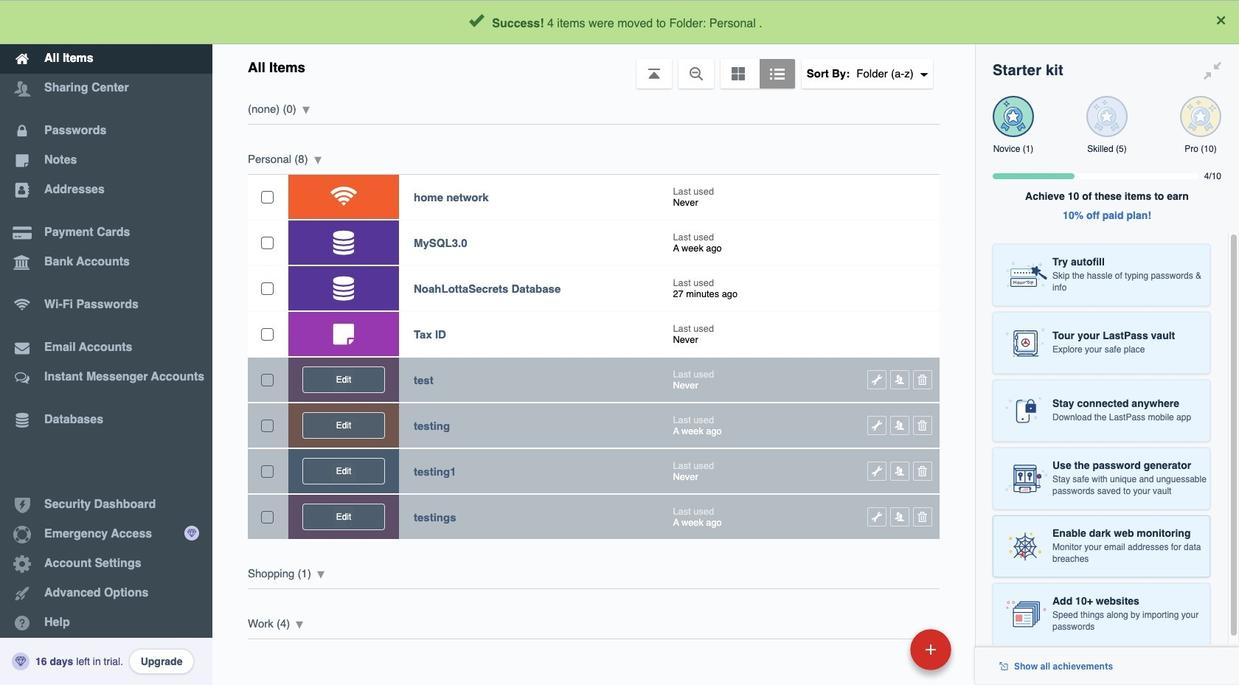 Task type: describe. For each thing, give the bounding box(es) containing it.
main navigation navigation
[[0, 0, 212, 685]]

Search search field
[[350, 6, 939, 38]]

new item element
[[809, 628, 957, 671]]



Task type: vqa. For each thing, say whether or not it's contained in the screenshot.
New item navigation
yes



Task type: locate. For each thing, give the bounding box(es) containing it.
clear search image
[[350, 6, 379, 38]]

search my vault text field
[[350, 6, 939, 38]]

new item navigation
[[809, 625, 960, 685]]

vault options navigation
[[212, 44, 975, 89]]

alert
[[0, 0, 1239, 44]]



